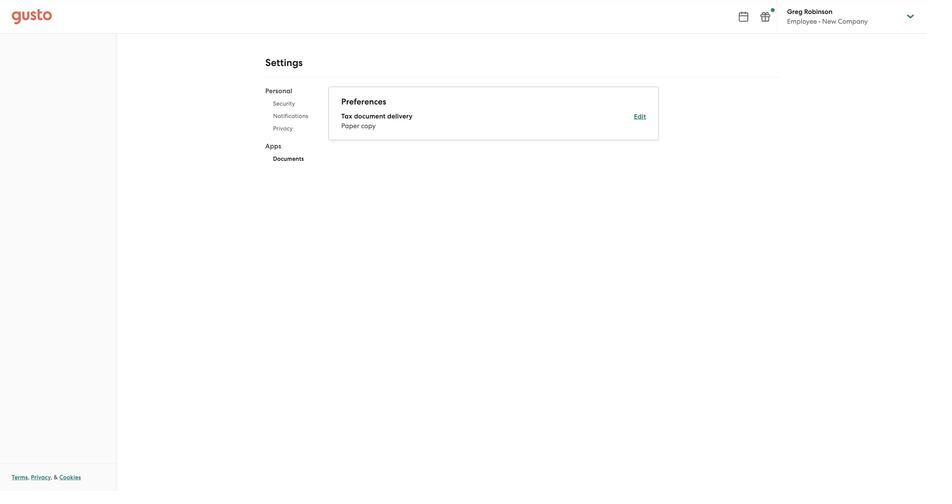 Task type: locate. For each thing, give the bounding box(es) containing it.
1 horizontal spatial privacy link
[[265, 122, 316, 135]]

notifications
[[273, 113, 308, 120]]

privacy down notifications
[[273, 125, 293, 132]]

1 , from the left
[[28, 474, 29, 481]]

edit link
[[634, 113, 646, 121]]

settings
[[265, 57, 303, 69]]

delivery
[[387, 112, 413, 121]]

personal
[[265, 87, 292, 95]]

0 horizontal spatial privacy link
[[31, 474, 51, 481]]

greg
[[787, 8, 803, 16]]

documents link
[[265, 153, 316, 165]]

preferences
[[341, 97, 386, 107]]

,
[[28, 474, 29, 481], [51, 474, 52, 481]]

security
[[273, 100, 295, 107]]

document
[[354, 112, 386, 121]]

documents
[[273, 155, 304, 162]]

privacy
[[273, 125, 293, 132], [31, 474, 51, 481]]

0 vertical spatial privacy link
[[265, 122, 316, 135]]

0 vertical spatial privacy
[[273, 125, 293, 132]]

1 horizontal spatial privacy
[[273, 125, 293, 132]]

privacy link left &
[[31, 474, 51, 481]]

home image
[[12, 9, 52, 24]]

•
[[819, 17, 821, 25]]

1 vertical spatial privacy link
[[31, 474, 51, 481]]

apps
[[265, 142, 281, 150]]

notifications link
[[265, 110, 316, 122]]

copy
[[361, 122, 376, 130]]

privacy link down notifications
[[265, 122, 316, 135]]

security link
[[265, 98, 316, 110]]

0 horizontal spatial ,
[[28, 474, 29, 481]]

group
[[265, 87, 316, 168]]

1 vertical spatial privacy
[[31, 474, 51, 481]]

1 horizontal spatial ,
[[51, 474, 52, 481]]

privacy left &
[[31, 474, 51, 481]]

tax document delivery paper copy
[[341, 112, 413, 130]]

privacy link
[[265, 122, 316, 135], [31, 474, 51, 481]]

2 , from the left
[[51, 474, 52, 481]]



Task type: vqa. For each thing, say whether or not it's contained in the screenshot.
Gusto navigation element
yes



Task type: describe. For each thing, give the bounding box(es) containing it.
new
[[822, 17, 836, 25]]

group containing personal
[[265, 87, 316, 168]]

cookies
[[59, 474, 81, 481]]

0 horizontal spatial privacy
[[31, 474, 51, 481]]

paper
[[341, 122, 359, 130]]

cookies button
[[59, 473, 81, 482]]

terms , privacy , & cookies
[[12, 474, 81, 481]]

preferences group
[[341, 96, 646, 131]]

company
[[838, 17, 868, 25]]

privacy inside group
[[273, 125, 293, 132]]

tax
[[341, 112, 352, 121]]

terms link
[[12, 474, 28, 481]]

robinson
[[804, 8, 833, 16]]

&
[[54, 474, 58, 481]]

employee
[[787, 17, 817, 25]]

terms
[[12, 474, 28, 481]]

gusto navigation element
[[0, 33, 116, 65]]

tax document delivery element
[[341, 112, 646, 131]]

greg robinson employee • new company
[[787, 8, 868, 25]]

edit
[[634, 113, 646, 121]]



